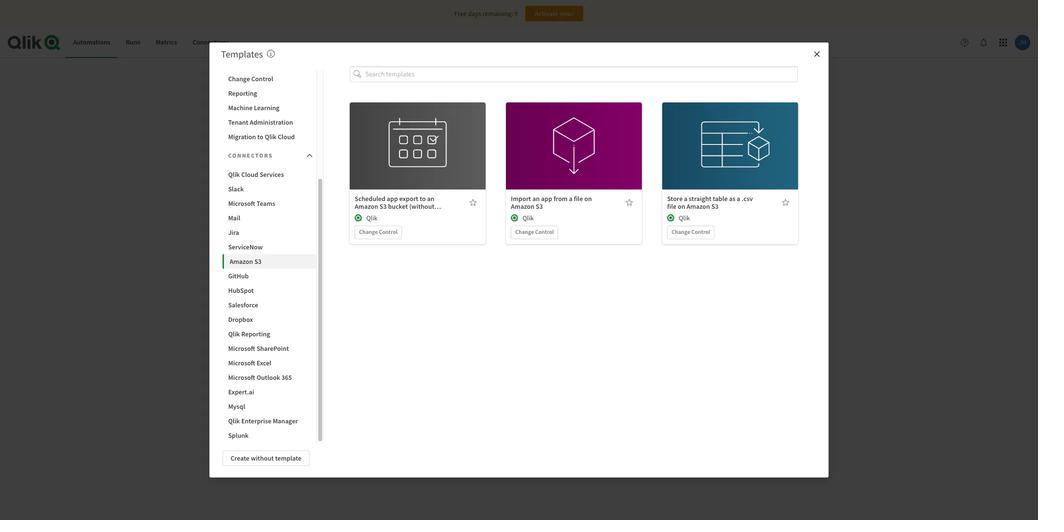 Task type: vqa. For each thing, say whether or not it's contained in the screenshot.
second you from the right
no



Task type: describe. For each thing, give the bounding box(es) containing it.
change for store a straight table as a .csv file on amazon s3
[[672, 228, 691, 236]]

templates are pre-built automations that help you automate common business workflows. get started by selecting one of the pre-built templates or choose the blank canvas to build an automation from scratch. image
[[267, 50, 275, 58]]

activate
[[535, 9, 559, 18]]

on inside store a straight table as a .csv file on amazon s3
[[678, 202, 686, 211]]

services
[[260, 170, 284, 179]]

automations button
[[65, 27, 118, 58]]

mail button
[[222, 211, 317, 226]]

change for import an app from a file on amazon s3
[[516, 228, 534, 236]]

qlik cloud services
[[228, 170, 284, 179]]

mysql button
[[222, 400, 317, 414]]

administration
[[250, 118, 293, 127]]

as
[[729, 194, 736, 203]]

days
[[468, 9, 482, 18]]

s3 inside store a straight table as a .csv file on amazon s3
[[712, 202, 719, 211]]

teams
[[257, 199, 275, 208]]

add to favorites image
[[626, 199, 634, 206]]

activate now!
[[535, 9, 575, 18]]

slack button
[[222, 182, 317, 197]]

table
[[713, 194, 728, 203]]

microsoft sharepoint
[[228, 345, 289, 353]]

microsoft outlook 365 button
[[222, 371, 317, 385]]

microsoft outlook 365
[[228, 374, 292, 382]]

hubspot button
[[222, 284, 317, 298]]

details for to
[[408, 152, 428, 161]]

s3 inside scheduled app export to an amazon s3 bucket (without data)
[[380, 202, 387, 211]]

activate now! link
[[526, 6, 584, 21]]

sharepoint
[[257, 345, 289, 353]]

amazon inside button
[[230, 257, 253, 266]]

qlik right qlik icon
[[523, 214, 534, 222]]

connectors
[[228, 152, 273, 159]]

microsoft sharepoint button
[[222, 342, 317, 356]]

bucket
[[388, 202, 408, 211]]

runs button
[[118, 27, 148, 58]]

straight
[[689, 194, 712, 203]]

control for store a straight table as a .csv file on amazon s3
[[692, 228, 711, 236]]

use for export
[[399, 131, 410, 140]]

connections
[[193, 38, 229, 47]]

change control button
[[222, 72, 317, 86]]

create without template button
[[222, 451, 310, 467]]

migration
[[228, 133, 256, 141]]

template for as
[[724, 131, 750, 140]]

migration to qlik cloud
[[228, 133, 295, 141]]

expert.ai button
[[222, 385, 317, 400]]

qlik reporting button
[[222, 327, 317, 342]]

automations
[[73, 38, 110, 47]]

jira button
[[222, 226, 317, 240]]

qlik inside 'button'
[[265, 133, 277, 141]]

import
[[511, 194, 531, 203]]

now!
[[560, 9, 575, 18]]

learning
[[254, 104, 280, 112]]

qlik image for scheduled app export to an amazon s3 bucket (without data)
[[355, 214, 363, 222]]

microsoft excel button
[[222, 356, 317, 371]]

cloud inside 'button'
[[278, 133, 295, 141]]

1 vertical spatial reporting
[[241, 330, 270, 339]]

machine
[[228, 104, 253, 112]]

tab list containing automations
[[65, 27, 237, 58]]

change control for import an app from a file on amazon s3
[[516, 228, 554, 236]]

an inside scheduled app export to an amazon s3 bucket (without data)
[[427, 194, 435, 203]]

s3 inside button
[[255, 257, 262, 266]]

to inside scheduled app export to an amazon s3 bucket (without data)
[[420, 194, 426, 203]]

github button
[[222, 269, 317, 284]]

salesforce button
[[222, 298, 317, 313]]

change control for store a straight table as a .csv file on amazon s3
[[672, 228, 711, 236]]

mail
[[228, 214, 240, 223]]

details button for to
[[388, 149, 448, 164]]

servicenow button
[[222, 240, 317, 255]]

use template for from
[[555, 131, 594, 140]]

tenant administration
[[228, 118, 293, 127]]

templates are pre-built automations that help you automate common business workflows. get started by selecting one of the pre-built templates or choose the blank canvas to build an automation from scratch. tooltip
[[267, 48, 275, 60]]

free
[[455, 9, 467, 18]]

qlik reporting
[[228, 330, 270, 339]]

change inside button
[[228, 75, 250, 83]]

splunk
[[228, 432, 249, 440]]

runs
[[126, 38, 140, 47]]

.csv
[[742, 194, 753, 203]]

qlik image
[[511, 214, 519, 222]]

change control inside button
[[228, 75, 273, 83]]

reporting button
[[222, 86, 317, 101]]

create
[[231, 454, 250, 463]]

365
[[282, 374, 292, 382]]

create without template
[[231, 454, 302, 463]]

use for straight
[[712, 131, 722, 140]]

an inside import an app from a file on amazon s3
[[533, 194, 540, 203]]

qlik up slack
[[228, 170, 240, 179]]

manager
[[273, 417, 298, 426]]

qlik down store
[[679, 214, 690, 222]]

qlik enterprise manager
[[228, 417, 298, 426]]

template for a
[[567, 131, 594, 140]]

app inside import an app from a file on amazon s3
[[541, 194, 553, 203]]

control inside button
[[251, 75, 273, 83]]

connections button
[[185, 27, 237, 58]]

data)
[[355, 210, 370, 219]]

close image
[[814, 50, 821, 58]]

change for scheduled app export to an amazon s3 bucket (without data)
[[359, 228, 378, 236]]

tenant administration button
[[222, 115, 317, 130]]

details for from
[[564, 152, 584, 161]]

details button for from
[[544, 149, 605, 164]]

amazon s3 button
[[222, 255, 317, 269]]



Task type: locate. For each thing, give the bounding box(es) containing it.
amazon inside scheduled app export to an amazon s3 bucket (without data)
[[355, 202, 378, 211]]

add to favorites image right '.csv'
[[782, 199, 790, 206]]

use template for table
[[712, 131, 750, 140]]

use template button
[[388, 128, 448, 143], [544, 128, 605, 143], [701, 128, 761, 143]]

a inside import an app from a file on amazon s3
[[569, 194, 573, 203]]

1 microsoft from the top
[[228, 199, 255, 208]]

store
[[668, 194, 683, 203]]

change down qlik icon
[[516, 228, 534, 236]]

machine learning button
[[222, 101, 317, 115]]

2 horizontal spatial use template button
[[701, 128, 761, 143]]

1 details from the left
[[408, 152, 428, 161]]

qlik image for store a straight table as a .csv file on amazon s3
[[668, 214, 675, 222]]

use template button for from
[[544, 128, 605, 143]]

0 vertical spatial reporting
[[228, 89, 257, 98]]

s3 left bucket
[[380, 202, 387, 211]]

1 horizontal spatial on
[[678, 202, 686, 211]]

reporting up machine
[[228, 89, 257, 98]]

1 horizontal spatial add to favorites image
[[782, 199, 790, 206]]

microsoft
[[228, 199, 255, 208], [228, 345, 255, 353], [228, 359, 255, 368], [228, 374, 255, 382]]

2 horizontal spatial use template
[[712, 131, 750, 140]]

servicenow
[[228, 243, 263, 252]]

microsoft inside microsoft teams button
[[228, 199, 255, 208]]

microsoft teams
[[228, 199, 275, 208]]

1 horizontal spatial details
[[564, 152, 584, 161]]

a right store
[[684, 194, 688, 203]]

2 app from the left
[[541, 194, 553, 203]]

an right import
[[533, 194, 540, 203]]

qlik down administration
[[265, 133, 277, 141]]

qlik image down scheduled
[[355, 214, 363, 222]]

excel
[[257, 359, 271, 368]]

2 horizontal spatial a
[[737, 194, 741, 203]]

from
[[554, 194, 568, 203]]

2 horizontal spatial use
[[712, 131, 722, 140]]

use template button for to
[[388, 128, 448, 143]]

an
[[427, 194, 435, 203], [533, 194, 540, 203]]

use
[[399, 131, 410, 140], [555, 131, 566, 140], [712, 131, 722, 140]]

1 horizontal spatial use template button
[[544, 128, 605, 143]]

cloud down connectors
[[241, 170, 258, 179]]

mysql
[[228, 403, 245, 411]]

2 use from the left
[[555, 131, 566, 140]]

file inside store a straight table as a .csv file on amazon s3
[[668, 202, 677, 211]]

qlik down scheduled
[[367, 214, 378, 222]]

s3 up github button
[[255, 257, 262, 266]]

migration to qlik cloud button
[[222, 130, 317, 144]]

change control down qlik icon
[[516, 228, 554, 236]]

1 details button from the left
[[388, 149, 448, 164]]

remaining:
[[483, 9, 513, 18]]

Search templates text field
[[366, 66, 798, 82]]

amazon left table
[[687, 202, 710, 211]]

microsoft left excel
[[228, 359, 255, 368]]

details up export
[[408, 152, 428, 161]]

store a straight table as a .csv file on amazon s3
[[668, 194, 753, 211]]

1 a from the left
[[569, 194, 573, 203]]

0 horizontal spatial a
[[569, 194, 573, 203]]

import an app from a file on amazon s3
[[511, 194, 592, 211]]

4 microsoft from the top
[[228, 374, 255, 382]]

on inside import an app from a file on amazon s3
[[585, 194, 592, 203]]

microsoft excel
[[228, 359, 271, 368]]

a right from
[[569, 194, 573, 203]]

change control down data)
[[359, 228, 398, 236]]

qlik down dropbox
[[228, 330, 240, 339]]

2 use template from the left
[[555, 131, 594, 140]]

scheduled app export to an amazon s3 bucket (without data)
[[355, 194, 435, 219]]

s3
[[380, 202, 387, 211], [536, 202, 543, 211], [712, 202, 719, 211], [255, 257, 262, 266]]

control up the reporting button
[[251, 75, 273, 83]]

file
[[574, 194, 583, 203], [668, 202, 677, 211]]

add to favorites image
[[470, 199, 477, 206], [782, 199, 790, 206]]

3 use template button from the left
[[701, 128, 761, 143]]

microsoft for microsoft sharepoint
[[228, 345, 255, 353]]

change control up the reporting button
[[228, 75, 273, 83]]

salesforce
[[228, 301, 258, 310]]

microsoft down slack
[[228, 199, 255, 208]]

qlik down mysql
[[228, 417, 240, 426]]

microsoft up expert.ai
[[228, 374, 255, 382]]

0 horizontal spatial use template button
[[388, 128, 448, 143]]

1 horizontal spatial app
[[541, 194, 553, 203]]

qlik image
[[355, 214, 363, 222], [668, 214, 675, 222]]

use template for to
[[399, 131, 437, 140]]

change down templates
[[228, 75, 250, 83]]

to right export
[[420, 194, 426, 203]]

tenant
[[228, 118, 248, 127]]

3 details button from the left
[[701, 149, 761, 164]]

templates
[[221, 48, 263, 60]]

app inside scheduled app export to an amazon s3 bucket (without data)
[[387, 194, 398, 203]]

on right from
[[585, 194, 592, 203]]

outlook
[[257, 374, 280, 382]]

1 add to favorites image from the left
[[470, 199, 477, 206]]

1 qlik image from the left
[[355, 214, 363, 222]]

reporting
[[228, 89, 257, 98], [241, 330, 270, 339]]

details button up from
[[544, 149, 605, 164]]

scheduled
[[355, 194, 386, 203]]

add to favorites image left import
[[470, 199, 477, 206]]

details up from
[[564, 152, 584, 161]]

0 horizontal spatial cloud
[[241, 170, 258, 179]]

change control for scheduled app export to an amazon s3 bucket (without data)
[[359, 228, 398, 236]]

amazon up "github"
[[230, 257, 253, 266]]

1 horizontal spatial an
[[533, 194, 540, 203]]

0 horizontal spatial details
[[408, 152, 428, 161]]

qlik cloud services button
[[222, 167, 317, 182]]

jira
[[228, 228, 239, 237]]

use for app
[[555, 131, 566, 140]]

1 horizontal spatial details button
[[544, 149, 605, 164]]

1 horizontal spatial cloud
[[278, 133, 295, 141]]

change
[[228, 75, 250, 83], [359, 228, 378, 236], [516, 228, 534, 236], [672, 228, 691, 236]]

3 use template from the left
[[712, 131, 750, 140]]

control for import an app from a file on amazon s3
[[535, 228, 554, 236]]

on left straight at the right top
[[678, 202, 686, 211]]

file left straight at the right top
[[668, 202, 677, 211]]

metrics
[[156, 38, 177, 47]]

amazon s3
[[230, 257, 262, 266]]

dropbox button
[[222, 313, 317, 327]]

file inside import an app from a file on amazon s3
[[574, 194, 583, 203]]

qlik image down store
[[668, 214, 675, 222]]

add to favorites image for scheduled app export to an amazon s3 bucket (without data)
[[470, 199, 477, 206]]

cloud inside button
[[241, 170, 258, 179]]

0 horizontal spatial qlik image
[[355, 214, 363, 222]]

to inside 'button'
[[257, 133, 264, 141]]

details button up export
[[388, 149, 448, 164]]

details for table
[[721, 152, 741, 161]]

s3 left as on the top of the page
[[712, 202, 719, 211]]

0 vertical spatial to
[[257, 133, 264, 141]]

export
[[400, 194, 419, 203]]

free days remaining: 9
[[455, 9, 518, 18]]

slack
[[228, 185, 244, 194]]

1 use template button from the left
[[388, 128, 448, 143]]

s3 inside import an app from a file on amazon s3
[[536, 202, 543, 211]]

control for scheduled app export to an amazon s3 bucket (without data)
[[379, 228, 398, 236]]

microsoft inside microsoft sharepoint button
[[228, 345, 255, 353]]

details button for table
[[701, 149, 761, 164]]

1 horizontal spatial to
[[420, 194, 426, 203]]

1 vertical spatial to
[[420, 194, 426, 203]]

control down store a straight table as a .csv file on amazon s3
[[692, 228, 711, 236]]

2 an from the left
[[533, 194, 540, 203]]

use template
[[399, 131, 437, 140], [555, 131, 594, 140], [712, 131, 750, 140]]

2 use template button from the left
[[544, 128, 605, 143]]

file right from
[[574, 194, 583, 203]]

amazon left bucket
[[355, 202, 378, 211]]

1 app from the left
[[387, 194, 398, 203]]

control down scheduled app export to an amazon s3 bucket (without data) at the left of page
[[379, 228, 398, 236]]

microsoft for microsoft teams
[[228, 199, 255, 208]]

0 horizontal spatial on
[[585, 194, 592, 203]]

2 microsoft from the top
[[228, 345, 255, 353]]

details button up as on the top of the page
[[701, 149, 761, 164]]

1 horizontal spatial qlik image
[[668, 214, 675, 222]]

metrics button
[[148, 27, 185, 58]]

use template button for table
[[701, 128, 761, 143]]

details
[[408, 152, 428, 161], [564, 152, 584, 161], [721, 152, 741, 161]]

without
[[251, 454, 274, 463]]

0 horizontal spatial to
[[257, 133, 264, 141]]

0 horizontal spatial use template
[[399, 131, 437, 140]]

reporting up microsoft sharepoint
[[241, 330, 270, 339]]

details up as on the top of the page
[[721, 152, 741, 161]]

add to favorites image for store a straight table as a .csv file on amazon s3
[[782, 199, 790, 206]]

1 an from the left
[[427, 194, 435, 203]]

9
[[515, 9, 518, 18]]

on
[[585, 194, 592, 203], [678, 202, 686, 211]]

microsoft for microsoft excel
[[228, 359, 255, 368]]

connectors button
[[222, 146, 317, 166]]

a
[[569, 194, 573, 203], [684, 194, 688, 203], [737, 194, 741, 203]]

cloud down administration
[[278, 133, 295, 141]]

s3 right import
[[536, 202, 543, 211]]

a right as on the top of the page
[[737, 194, 741, 203]]

1 use from the left
[[399, 131, 410, 140]]

2 add to favorites image from the left
[[782, 199, 790, 206]]

2 horizontal spatial details button
[[701, 149, 761, 164]]

qlik inside button
[[228, 417, 240, 426]]

splunk button
[[222, 429, 317, 443]]

amazon inside store a straight table as a .csv file on amazon s3
[[687, 202, 710, 211]]

0 horizontal spatial add to favorites image
[[470, 199, 477, 206]]

github
[[228, 272, 249, 281]]

microsoft teams button
[[222, 197, 317, 211]]

(without
[[410, 202, 435, 211]]

0 horizontal spatial use
[[399, 131, 410, 140]]

2 qlik image from the left
[[668, 214, 675, 222]]

1 horizontal spatial use
[[555, 131, 566, 140]]

hubspot
[[228, 287, 254, 295]]

expert.ai
[[228, 388, 254, 397]]

amazon inside import an app from a file on amazon s3
[[511, 202, 535, 211]]

3 microsoft from the top
[[228, 359, 255, 368]]

microsoft inside microsoft excel button
[[228, 359, 255, 368]]

microsoft for microsoft outlook 365
[[228, 374, 255, 382]]

1 use template from the left
[[399, 131, 437, 140]]

dropbox
[[228, 316, 253, 324]]

amazon
[[355, 202, 378, 211], [511, 202, 535, 211], [687, 202, 710, 211], [230, 257, 253, 266]]

change control down straight at the right top
[[672, 228, 711, 236]]

0 horizontal spatial details button
[[388, 149, 448, 164]]

2 horizontal spatial details
[[721, 152, 741, 161]]

app left export
[[387, 194, 398, 203]]

1 vertical spatial cloud
[[241, 170, 258, 179]]

0 horizontal spatial an
[[427, 194, 435, 203]]

template for an
[[411, 131, 437, 140]]

app left from
[[541, 194, 553, 203]]

control down import an app from a file on amazon s3
[[535, 228, 554, 236]]

3 a from the left
[[737, 194, 741, 203]]

machine learning
[[228, 104, 280, 112]]

change down data)
[[359, 228, 378, 236]]

microsoft inside microsoft outlook 365 button
[[228, 374, 255, 382]]

0 horizontal spatial app
[[387, 194, 398, 203]]

1 horizontal spatial a
[[684, 194, 688, 203]]

0 horizontal spatial file
[[574, 194, 583, 203]]

to
[[257, 133, 264, 141], [420, 194, 426, 203]]

an right export
[[427, 194, 435, 203]]

1 horizontal spatial file
[[668, 202, 677, 211]]

amazon up qlik icon
[[511, 202, 535, 211]]

2 a from the left
[[684, 194, 688, 203]]

1 horizontal spatial use template
[[555, 131, 594, 140]]

2 details button from the left
[[544, 149, 605, 164]]

3 use from the left
[[712, 131, 722, 140]]

microsoft down the qlik reporting
[[228, 345, 255, 353]]

tab list
[[65, 27, 237, 58]]

app
[[387, 194, 398, 203], [541, 194, 553, 203]]

change down store
[[672, 228, 691, 236]]

enterprise
[[241, 417, 272, 426]]

qlik enterprise manager button
[[222, 414, 317, 429]]

change control
[[228, 75, 273, 83], [359, 228, 398, 236], [516, 228, 554, 236], [672, 228, 711, 236]]

2 details from the left
[[564, 152, 584, 161]]

to down tenant administration
[[257, 133, 264, 141]]

3 details from the left
[[721, 152, 741, 161]]

0 vertical spatial cloud
[[278, 133, 295, 141]]

template
[[411, 131, 437, 140], [567, 131, 594, 140], [724, 131, 750, 140], [275, 454, 302, 463]]



